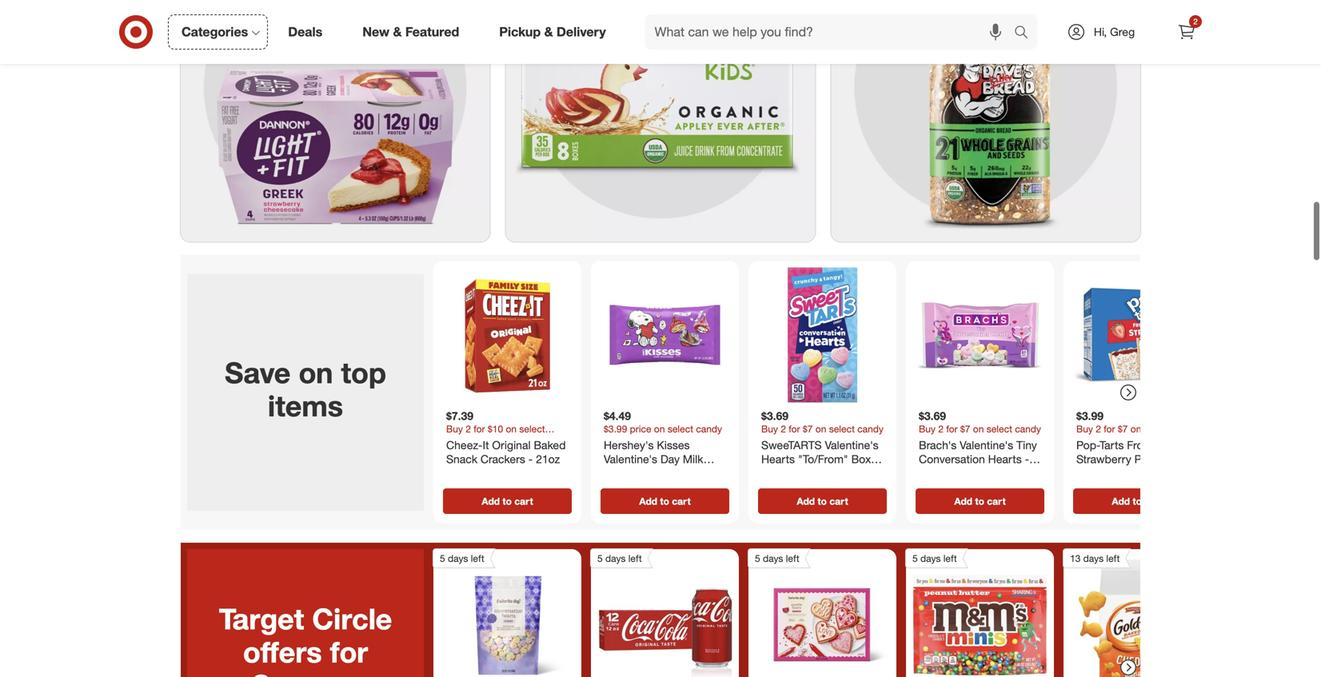 Task type: vqa. For each thing, say whether or not it's contained in the screenshot.
the leftmost candy
yes



Task type: locate. For each thing, give the bounding box(es) containing it.
2 horizontal spatial candy
[[1015, 423, 1041, 435]]

- right pastries
[[1178, 452, 1182, 466]]

delivery
[[557, 24, 606, 40]]

1 horizontal spatial $3.99
[[1076, 409, 1104, 423]]

add to cart button down conversation
[[916, 489, 1044, 514]]

hearts right conversation
[[988, 452, 1022, 466]]

categories link
[[168, 14, 268, 50]]

2 $7 from the left
[[960, 423, 970, 435]]

search
[[1007, 26, 1045, 41]]

select for sweetarts valentine's hearts "to/from" boxes - 8.8oz/8pk
[[829, 423, 855, 435]]

on
[[299, 355, 333, 390], [654, 423, 665, 435], [816, 423, 826, 435], [973, 423, 984, 435]]

5 add to cart from the left
[[1112, 496, 1163, 508]]

1 horizontal spatial 2
[[938, 423, 944, 435]]

select inside $3.69 buy 2 for $7 on select candy brach's valentine's tiny conversation hearts - 10oz
[[987, 423, 1012, 435]]

for up brach's
[[946, 423, 958, 435]]

2 horizontal spatial select
[[987, 423, 1012, 435]]

3 5 from the left
[[755, 553, 760, 565]]

on left 'top'
[[299, 355, 333, 390]]

0 horizontal spatial $3.99
[[604, 423, 627, 435]]

1 horizontal spatial candy
[[857, 423, 884, 435]]

5 cart from the left
[[1145, 496, 1163, 508]]

deals link
[[274, 14, 342, 50]]

tiny
[[1016, 438, 1037, 452]]

5 days left
[[440, 553, 484, 565], [597, 553, 642, 565], [755, 553, 799, 565], [912, 553, 957, 565]]

add for pop-tarts frosted strawberry pastries - 12ct/20.3oz
[[1112, 496, 1130, 508]]

select inside the $3.69 buy 2 for $7 on select candy sweetarts valentine's hearts "to/from" boxes - 8.8oz/8pk
[[829, 423, 855, 435]]

baked
[[534, 438, 566, 452]]

days
[[448, 553, 468, 565], [605, 553, 626, 565], [763, 553, 783, 565], [920, 553, 941, 565], [1083, 553, 1104, 565]]

for inside the $3.69 buy 2 for $7 on select candy sweetarts valentine's hearts "to/from" boxes - 8.8oz/8pk
[[789, 423, 800, 435]]

3 add to cart button from the left
[[758, 489, 887, 514]]

add to cart
[[482, 496, 533, 508], [639, 496, 691, 508], [797, 496, 848, 508], [954, 496, 1006, 508], [1112, 496, 1163, 508]]

hearts
[[761, 452, 795, 466], [988, 452, 1022, 466]]

greg
[[1110, 25, 1135, 39]]

for for $3.69 buy 2 for $7 on select candy brach's valentine's tiny conversation hearts - 10oz
[[946, 423, 958, 435]]

to down "crackers"
[[503, 496, 512, 508]]

candy up tiny
[[1015, 423, 1041, 435]]

$7 for brach's
[[960, 423, 970, 435]]

2
[[1193, 16, 1198, 26], [781, 423, 786, 435], [938, 423, 944, 435]]

to for sweetarts valentine's hearts "to/from" boxes - 8.8oz/8pk
[[818, 496, 827, 508]]

$3.69 buy 2 for $7 on select candy brach's valentine's tiny conversation hearts - 10oz
[[919, 409, 1041, 480]]

$3.69 up brach's
[[919, 409, 946, 423]]

1 horizontal spatial $3.69
[[919, 409, 946, 423]]

buy inside $3.69 buy 2 for $7 on select candy brach's valentine's tiny conversation hearts - 10oz
[[919, 423, 936, 435]]

add to cart down 12ct/20.3oz
[[1112, 496, 1163, 508]]

for right offers
[[330, 635, 368, 670]]

conversation
[[919, 452, 985, 466]]

candy right price
[[696, 423, 722, 435]]

to
[[503, 496, 512, 508], [660, 496, 669, 508], [818, 496, 827, 508], [975, 496, 984, 508], [1133, 496, 1142, 508]]

3 select from the left
[[987, 423, 1012, 435]]

2 5 days left from the left
[[597, 553, 642, 565]]

0 horizontal spatial 2
[[781, 423, 786, 435]]

1 to from the left
[[503, 496, 512, 508]]

valentine's inside $3.69 buy 2 for $7 on select candy brach's valentine's tiny conversation hearts - 10oz
[[960, 438, 1013, 452]]

3 add from the left
[[797, 496, 815, 508]]

1 select from the left
[[668, 423, 693, 435]]

0 horizontal spatial select
[[668, 423, 693, 435]]

hi,
[[1094, 25, 1107, 39]]

$7.39
[[446, 409, 474, 423]]

4 cart from the left
[[987, 496, 1006, 508]]

add to cart button down "crackers"
[[443, 489, 572, 514]]

candy inside $3.69 buy 2 for $7 on select candy brach's valentine's tiny conversation hearts - 10oz
[[1015, 423, 1041, 435]]

valentine's
[[825, 438, 879, 452], [960, 438, 1013, 452]]

$7 inside $3.69 buy 2 for $7 on select candy brach's valentine's tiny conversation hearts - 10oz
[[960, 423, 970, 435]]

2 horizontal spatial 2
[[1193, 16, 1198, 26]]

$4.49
[[604, 409, 631, 423]]

2 buy from the left
[[919, 423, 936, 435]]

cart for sweetarts valentine's hearts "to/from" boxes - 8.8oz/8pk
[[830, 496, 848, 508]]

$3.69 buy 2 for $7 on select candy sweetarts valentine's hearts "to/from" boxes - 8.8oz/8pk
[[761, 409, 884, 480]]

target
[[219, 602, 304, 637]]

- left 21oz
[[528, 452, 533, 466]]

pickup & delivery
[[499, 24, 606, 40]]

candy inside the $3.69 buy 2 for $7 on select candy sweetarts valentine's hearts "to/from" boxes - 8.8oz/8pk
[[857, 423, 884, 435]]

hearts inside $3.69 buy 2 for $7 on select candy brach's valentine's tiny conversation hearts - 10oz
[[988, 452, 1022, 466]]

0 horizontal spatial for
[[330, 635, 368, 670]]

buy inside the $3.69 buy 2 for $7 on select candy sweetarts valentine's hearts "to/from" boxes - 8.8oz/8pk
[[761, 423, 778, 435]]

hershey's kisses valentine's day milk chocolate snoopy & friends candy - 9.5oz image
[[597, 268, 733, 403]]

it
[[483, 438, 489, 452]]

1 add to cart button from the left
[[443, 489, 572, 514]]

2 for sweetarts valentine's hearts "to/from" boxes - 8.8oz/8pk
[[781, 423, 786, 435]]

to down conversation
[[975, 496, 984, 508]]

add to cart button down '8.8oz/8pk'
[[758, 489, 887, 514]]

0 horizontal spatial &
[[393, 24, 402, 40]]

add down "crackers"
[[482, 496, 500, 508]]

1 horizontal spatial buy
[[919, 423, 936, 435]]

add to cart down '8.8oz/8pk'
[[797, 496, 848, 508]]

add to cart down price
[[639, 496, 691, 508]]

4 add to cart button from the left
[[916, 489, 1044, 514]]

1 $3.69 from the left
[[761, 409, 789, 423]]

13 days left
[[1070, 553, 1120, 565]]

4 5 from the left
[[912, 553, 918, 565]]

add down price
[[639, 496, 657, 508]]

2 up brach's
[[938, 423, 944, 435]]

1 cart from the left
[[514, 496, 533, 508]]

$7 up conversation
[[960, 423, 970, 435]]

& right pickup
[[544, 24, 553, 40]]

2 $3.69 from the left
[[919, 409, 946, 423]]

left
[[471, 553, 484, 565], [628, 553, 642, 565], [786, 553, 799, 565], [943, 553, 957, 565], [1106, 553, 1120, 565]]

2 select from the left
[[829, 423, 855, 435]]

$7 inside the $3.69 buy 2 for $7 on select candy sweetarts valentine's hearts "to/from" boxes - 8.8oz/8pk
[[803, 423, 813, 435]]

4 add to cart from the left
[[954, 496, 1006, 508]]

3 5 days left from the left
[[755, 553, 799, 565]]

for up sweetarts
[[789, 423, 800, 435]]

tarts
[[1100, 438, 1124, 452]]

buy for sweetarts valentine's hearts "to/from" boxes - 8.8oz/8pk
[[761, 423, 778, 435]]

add down '8.8oz/8pk'
[[797, 496, 815, 508]]

1 $7 from the left
[[803, 423, 813, 435]]

pickup & delivery link
[[486, 14, 626, 50]]

5
[[440, 553, 445, 565], [597, 553, 603, 565], [755, 553, 760, 565], [912, 553, 918, 565]]

5 add from the left
[[1112, 496, 1130, 508]]

$3.69 up sweetarts
[[761, 409, 789, 423]]

add
[[482, 496, 500, 508], [639, 496, 657, 508], [797, 496, 815, 508], [954, 496, 973, 508], [1112, 496, 1130, 508]]

valentine's left tiny
[[960, 438, 1013, 452]]

1 horizontal spatial $7
[[960, 423, 970, 435]]

candy up boxes
[[857, 423, 884, 435]]

&
[[393, 24, 402, 40], [544, 24, 553, 40]]

cart for cheez-it original baked snack crackers - 21oz
[[514, 496, 533, 508]]

add to cart for pop-tarts frosted strawberry pastries - 12ct/20.3oz
[[1112, 496, 1163, 508]]

1 days from the left
[[448, 553, 468, 565]]

for for target circle offers for grocery
[[330, 635, 368, 670]]

$3.99 left price
[[604, 423, 627, 435]]

4 to from the left
[[975, 496, 984, 508]]

candy
[[696, 423, 722, 435], [857, 423, 884, 435], [1015, 423, 1041, 435]]

3 cart from the left
[[830, 496, 848, 508]]

buy for brach's valentine's tiny conversation hearts - 10oz
[[919, 423, 936, 435]]

buy
[[761, 423, 778, 435], [919, 423, 936, 435]]

1 horizontal spatial select
[[829, 423, 855, 435]]

frosted
[[1127, 438, 1165, 452]]

add down conversation
[[954, 496, 973, 508]]

2 valentine's from the left
[[960, 438, 1013, 452]]

1 add to cart from the left
[[482, 496, 533, 508]]

hi, greg
[[1094, 25, 1135, 39]]

2 right greg on the top right of page
[[1193, 16, 1198, 26]]

2 up sweetarts
[[781, 423, 786, 435]]

8.8oz/8pk
[[769, 466, 818, 480]]

2 inside $3.69 buy 2 for $7 on select candy brach's valentine's tiny conversation hearts - 10oz
[[938, 423, 944, 435]]

& for new
[[393, 24, 402, 40]]

to down '8.8oz/8pk'
[[818, 496, 827, 508]]

cheez-
[[446, 438, 483, 452]]

- inside cheez-it original baked snack crackers - 21oz
[[528, 452, 533, 466]]

3 to from the left
[[818, 496, 827, 508]]

hearts left "to/from"
[[761, 452, 795, 466]]

add to cart down conversation
[[954, 496, 1006, 508]]

0 horizontal spatial hearts
[[761, 452, 795, 466]]

0 horizontal spatial valentine's
[[825, 438, 879, 452]]

2 add from the left
[[639, 496, 657, 508]]

on up conversation
[[973, 423, 984, 435]]

$3.69 inside the $3.69 buy 2 for $7 on select candy sweetarts valentine's hearts "to/from" boxes - 8.8oz/8pk
[[761, 409, 789, 423]]

2 days from the left
[[605, 553, 626, 565]]

-
[[528, 452, 533, 466], [1025, 452, 1029, 466], [1178, 452, 1182, 466], [761, 466, 766, 480]]

buy up sweetarts
[[761, 423, 778, 435]]

2 for brach's valentine's tiny conversation hearts - 10oz
[[938, 423, 944, 435]]

add for cheez-it original baked snack crackers - 21oz
[[482, 496, 500, 508]]

2 horizontal spatial for
[[946, 423, 958, 435]]

select
[[668, 423, 693, 435], [829, 423, 855, 435], [987, 423, 1012, 435]]

valentine's for boxes
[[825, 438, 879, 452]]

on up "to/from"
[[816, 423, 826, 435]]

cheez-it original baked snack crackers - 21oz image
[[440, 268, 575, 403]]

5 to from the left
[[1133, 496, 1142, 508]]

to for cheez-it original baked snack crackers - 21oz
[[503, 496, 512, 508]]

add to cart down "crackers"
[[482, 496, 533, 508]]

3 add to cart from the left
[[797, 496, 848, 508]]

$3.69
[[761, 409, 789, 423], [919, 409, 946, 423]]

1 valentine's from the left
[[825, 438, 879, 452]]

for
[[789, 423, 800, 435], [946, 423, 958, 435], [330, 635, 368, 670]]

1 buy from the left
[[761, 423, 778, 435]]

0 horizontal spatial buy
[[761, 423, 778, 435]]

3 candy from the left
[[1015, 423, 1041, 435]]

1 left from the left
[[471, 553, 484, 565]]

for inside target circle offers for grocery
[[330, 635, 368, 670]]

for inside $3.69 buy 2 for $7 on select candy brach's valentine's tiny conversation hearts - 10oz
[[946, 423, 958, 435]]

$7 up sweetarts
[[803, 423, 813, 435]]

0 horizontal spatial candy
[[696, 423, 722, 435]]

buy up brach's
[[919, 423, 936, 435]]

add to cart button for brach's valentine's tiny conversation hearts - 10oz
[[916, 489, 1044, 514]]

snack
[[446, 452, 477, 466]]

2 inside the $3.69 buy 2 for $7 on select candy sweetarts valentine's hearts "to/from" boxes - 8.8oz/8pk
[[781, 423, 786, 435]]

1 horizontal spatial valentine's
[[960, 438, 1013, 452]]

2 add to cart button from the left
[[601, 489, 729, 514]]

2 & from the left
[[544, 24, 553, 40]]

1 add from the left
[[482, 496, 500, 508]]

$3.69 inside $3.69 buy 2 for $7 on select candy brach's valentine's tiny conversation hearts - 10oz
[[919, 409, 946, 423]]

$3.99 up pop-
[[1076, 409, 1104, 423]]

1 horizontal spatial &
[[544, 24, 553, 40]]

add to cart button down price
[[601, 489, 729, 514]]

valentine's right sweetarts
[[825, 438, 879, 452]]

5 days from the left
[[1083, 553, 1104, 565]]

add to cart button
[[443, 489, 572, 514], [601, 489, 729, 514], [758, 489, 887, 514], [916, 489, 1044, 514], [1073, 489, 1202, 514]]

1 candy from the left
[[696, 423, 722, 435]]

on right price
[[654, 423, 665, 435]]

21oz
[[536, 452, 560, 466]]

pastries
[[1134, 452, 1175, 466]]

$7
[[803, 423, 813, 435], [960, 423, 970, 435]]

1 horizontal spatial for
[[789, 423, 800, 435]]

add to cart button down 12ct/20.3oz
[[1073, 489, 1202, 514]]

& right the new
[[393, 24, 402, 40]]

to down 12ct/20.3oz
[[1133, 496, 1142, 508]]

- left pop-
[[1025, 452, 1029, 466]]

items
[[268, 388, 343, 423]]

featured
[[405, 24, 459, 40]]

to down $4.49 $3.99 price on select candy
[[660, 496, 669, 508]]

4 add from the left
[[954, 496, 973, 508]]

5 add to cart button from the left
[[1073, 489, 1202, 514]]

0 horizontal spatial $7
[[803, 423, 813, 435]]

2 link
[[1169, 14, 1204, 50]]

1 & from the left
[[393, 24, 402, 40]]

0 horizontal spatial $3.69
[[761, 409, 789, 423]]

- left '8.8oz/8pk'
[[761, 466, 766, 480]]

save
[[225, 355, 291, 390]]

1 horizontal spatial hearts
[[988, 452, 1022, 466]]

2 inside 2 link
[[1193, 16, 1198, 26]]

valentine's inside the $3.69 buy 2 for $7 on select candy sweetarts valentine's hearts "to/from" boxes - 8.8oz/8pk
[[825, 438, 879, 452]]

2 candy from the left
[[857, 423, 884, 435]]

1 hearts from the left
[[761, 452, 795, 466]]

cart
[[514, 496, 533, 508], [672, 496, 691, 508], [830, 496, 848, 508], [987, 496, 1006, 508], [1145, 496, 1163, 508]]

add down 12ct/20.3oz
[[1112, 496, 1130, 508]]

2 hearts from the left
[[988, 452, 1022, 466]]

on inside $4.49 $3.99 price on select candy
[[654, 423, 665, 435]]

circle
[[312, 602, 392, 637]]

$3.99
[[1076, 409, 1104, 423], [604, 423, 627, 435]]



Task type: describe. For each thing, give the bounding box(es) containing it.
to for pop-tarts frosted strawberry pastries - 12ct/20.3oz
[[1133, 496, 1142, 508]]

10oz
[[919, 466, 943, 480]]

3 left from the left
[[786, 553, 799, 565]]

cheez-it original baked snack crackers - 21oz
[[446, 438, 566, 466]]

crackers
[[481, 452, 525, 466]]

2 left from the left
[[628, 553, 642, 565]]

grocery
[[250, 668, 361, 677]]

save on top items
[[225, 355, 386, 423]]

add to cart button for cheez-it original baked snack crackers - 21oz
[[443, 489, 572, 514]]

What can we help you find? suggestions appear below search field
[[645, 14, 1018, 50]]

brach's valentine's tiny conversation hearts - 10oz image
[[912, 268, 1048, 403]]

add to cart button for sweetarts valentine's hearts "to/from" boxes - 8.8oz/8pk
[[758, 489, 887, 514]]

strawberry
[[1076, 452, 1131, 466]]

- inside $3.69 buy 2 for $7 on select candy brach's valentine's tiny conversation hearts - 10oz
[[1025, 452, 1029, 466]]

- inside the $3.69 buy 2 for $7 on select candy sweetarts valentine's hearts "to/from" boxes - 8.8oz/8pk
[[761, 466, 766, 480]]

categories
[[182, 24, 248, 40]]

2 to from the left
[[660, 496, 669, 508]]

4 5 days left from the left
[[912, 553, 957, 565]]

"to/from"
[[798, 452, 848, 466]]

on inside $3.69 buy 2 for $7 on select candy brach's valentine's tiny conversation hearts - 10oz
[[973, 423, 984, 435]]

$3.99 inside $4.49 $3.99 price on select candy
[[604, 423, 627, 435]]

deals
[[288, 24, 322, 40]]

select for brach's valentine's tiny conversation hearts - 10oz
[[987, 423, 1012, 435]]

candy for brach's
[[1015, 423, 1041, 435]]

hearts inside the $3.69 buy 2 for $7 on select candy sweetarts valentine's hearts "to/from" boxes - 8.8oz/8pk
[[761, 452, 795, 466]]

add to cart for brach's valentine's tiny conversation hearts - 10oz
[[954, 496, 1006, 508]]

on inside save on top items
[[299, 355, 333, 390]]

price
[[630, 423, 651, 435]]

brach's
[[919, 438, 957, 452]]

cart for brach's valentine's tiny conversation hearts - 10oz
[[987, 496, 1006, 508]]

$3.69 for brach's valentine's tiny conversation hearts - 10oz
[[919, 409, 946, 423]]

5 left from the left
[[1106, 553, 1120, 565]]

offers
[[243, 635, 322, 670]]

carousel region
[[181, 255, 1212, 543]]

search button
[[1007, 14, 1045, 53]]

cart for pop-tarts frosted strawberry pastries - 12ct/20.3oz
[[1145, 496, 1163, 508]]

for for $3.69 buy 2 for $7 on select candy sweetarts valentine's hearts "to/from" boxes - 8.8oz/8pk
[[789, 423, 800, 435]]

3 days from the left
[[763, 553, 783, 565]]

$3.69 for sweetarts valentine's hearts "to/from" boxes - 8.8oz/8pk
[[761, 409, 789, 423]]

boxes
[[851, 452, 883, 466]]

target circle offers for grocery
[[219, 602, 392, 677]]

$4.49 $3.99 price on select candy
[[604, 409, 722, 435]]

12ct/20.3oz
[[1076, 466, 1136, 480]]

add to cart for cheez-it original baked snack crackers - 21oz
[[482, 496, 533, 508]]

pop-
[[1076, 438, 1100, 452]]

add to cart for sweetarts valentine's hearts "to/from" boxes - 8.8oz/8pk
[[797, 496, 848, 508]]

add for brach's valentine's tiny conversation hearts - 10oz
[[954, 496, 973, 508]]

candy inside $4.49 $3.99 price on select candy
[[696, 423, 722, 435]]

select inside $4.49 $3.99 price on select candy
[[668, 423, 693, 435]]

- inside pop-tarts frosted strawberry pastries - 12ct/20.3oz
[[1178, 452, 1182, 466]]

on inside the $3.69 buy 2 for $7 on select candy sweetarts valentine's hearts "to/from" boxes - 8.8oz/8pk
[[816, 423, 826, 435]]

original
[[492, 438, 531, 452]]

2 cart from the left
[[672, 496, 691, 508]]

new & featured
[[362, 24, 459, 40]]

pickup
[[499, 24, 541, 40]]

new & featured link
[[349, 14, 479, 50]]

pop-tarts frosted strawberry pastries - 12ct/20.3oz image
[[1070, 268, 1205, 403]]

candy for sweetarts
[[857, 423, 884, 435]]

to for brach's valentine's tiny conversation hearts - 10oz
[[975, 496, 984, 508]]

1 5 days left from the left
[[440, 553, 484, 565]]

add for sweetarts valentine's hearts "to/from" boxes - 8.8oz/8pk
[[797, 496, 815, 508]]

4 left from the left
[[943, 553, 957, 565]]

sweetarts
[[761, 438, 822, 452]]

sweetarts valentine's hearts "to/from" boxes - 8.8oz/8pk image
[[755, 268, 890, 403]]

2 5 from the left
[[597, 553, 603, 565]]

13
[[1070, 553, 1081, 565]]

top
[[341, 355, 386, 390]]

2 add to cart from the left
[[639, 496, 691, 508]]

$7 for sweetarts
[[803, 423, 813, 435]]

new
[[362, 24, 389, 40]]

& for pickup
[[544, 24, 553, 40]]

add to cart button for pop-tarts frosted strawberry pastries - 12ct/20.3oz
[[1073, 489, 1202, 514]]

valentine's for hearts
[[960, 438, 1013, 452]]

4 days from the left
[[920, 553, 941, 565]]

pop-tarts frosted strawberry pastries - 12ct/20.3oz
[[1076, 438, 1182, 480]]

1 5 from the left
[[440, 553, 445, 565]]



